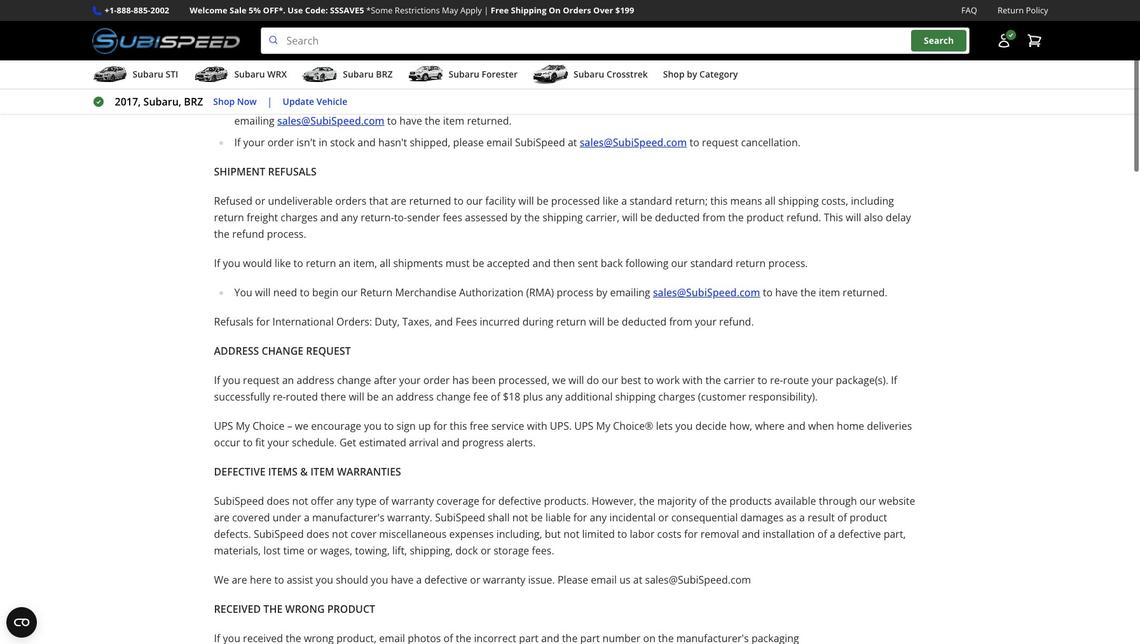Task type: locate. For each thing, give the bounding box(es) containing it.
subaru for subaru brz
[[343, 68, 374, 80]]

1 horizontal spatial item
[[443, 114, 465, 128]]

shipping down processed
[[543, 211, 583, 225]]

order.
[[749, 52, 779, 66]]

that inside refused or undeliverable orders that are returned to our facility will be processed like a standard return; this means all shipping costs, including return freight charges and any return-to-sender fees assessed by the shipping carrier, will be deducted from the product refund. this will also delay the refund process.
[[369, 194, 389, 208]]

0 vertical spatial brz
[[376, 68, 393, 80]]

4 subaru from the left
[[449, 68, 480, 80]]

1 vertical spatial time
[[283, 544, 305, 558]]

a right under at bottom
[[304, 511, 310, 525]]

shipping inside if you request an address change after your order has been processed, we will do our best to work with the carrier to re-route your package(s). if successfully re-routed there will be an address change fee of $18 plus any additional shipping charges (customer responsibility).
[[616, 390, 656, 404]]

we inside ups my choice – we encourage you to sign up for this free service with ups. ups my choice® lets you decide how, where and when home deliveries occur to fit your schedule. get estimated arrival and progress alerts.
[[295, 419, 309, 433]]

sales@subispeed.com link for you will need to begin our return merchandise authorization (rma) process by emailing
[[653, 286, 761, 300]]

result
[[808, 511, 835, 525]]

sale
[[230, 4, 247, 16]]

1 vertical spatial brz
[[184, 95, 203, 109]]

need up for international
[[273, 286, 297, 300]]

product up the part,
[[850, 511, 888, 525]]

change down has
[[437, 390, 471, 404]]

are up the defects.
[[214, 511, 230, 525]]

0 vertical spatial stock
[[359, 52, 384, 66]]

stock right isn't
[[330, 136, 355, 150]]

5 subaru from the left
[[574, 68, 605, 80]]

1 horizontal spatial an
[[339, 256, 351, 270]]

process down then
[[557, 286, 594, 300]]

2 vertical spatial sales@subispeed.com link
[[653, 286, 761, 300]]

if your order isn't in stock and hasn't shipped, please email subispeed at sales@subispeed.com to request cancellation.
[[234, 136, 801, 150]]

shop inside shop by category dropdown button
[[663, 68, 685, 80]]

please
[[558, 573, 589, 587]]

1 vertical spatial return
[[631, 97, 663, 111]]

subispeed
[[515, 136, 565, 150], [214, 494, 264, 508], [435, 511, 485, 525], [254, 528, 304, 542]]

ups
[[214, 419, 233, 433], [575, 419, 594, 433]]

1 vertical spatial email
[[591, 573, 617, 587]]

email left us
[[591, 573, 617, 587]]

order
[[268, 136, 294, 150], [424, 374, 450, 388]]

return policy link
[[998, 4, 1049, 17]]

merchandise
[[666, 97, 727, 111], [395, 286, 457, 300]]

all right item,
[[380, 256, 391, 270]]

a subaru wrx thumbnail image image
[[194, 65, 229, 84]]

order inside if you request an address change after your order has been processed, we will do our best to work with the carrier to re-route your package(s). if successfully re-routed there will be an address change fee of $18 plus any additional shipping charges (customer responsibility).
[[424, 374, 450, 388]]

shop down able
[[663, 68, 685, 80]]

1 horizontal spatial orders
[[563, 4, 592, 16]]

be right "cannot"
[[438, 97, 451, 111]]

lift,
[[393, 544, 407, 558]]

1 vertical spatial standard
[[691, 256, 733, 270]]

0 horizontal spatial are
[[214, 511, 230, 525]]

1 vertical spatial shipping
[[543, 211, 583, 225]]

3 subaru from the left
[[343, 68, 374, 80]]

0 vertical spatial re-
[[770, 374, 784, 388]]

if for if you request an address change after your order has been processed, we will do our best to work with the carrier to re-route your package(s). if successfully re-routed there will be an address change fee of $18 plus any additional shipping charges (customer responsibility).
[[214, 374, 220, 388]]

merchandise inside the '. you will need to begin our return merchandise authorization (rma) process by emailing'
[[666, 97, 727, 111]]

request
[[702, 136, 739, 150], [243, 374, 280, 388]]

2 horizontal spatial return
[[998, 4, 1024, 16]]

return up refund.
[[736, 256, 766, 270]]

our inside if you request an address change after your order has been processed, we will do our best to work with the carrier to re-route your package(s). if successfully re-routed there will be an address change fee of $18 plus any additional shipping charges (customer responsibility).
[[602, 374, 619, 388]]

our left website
[[860, 494, 877, 508]]

of down through
[[838, 511, 847, 525]]

0 horizontal spatial brz
[[184, 95, 203, 109]]

0 vertical spatial standard
[[630, 194, 673, 208]]

a subaru crosstrek thumbnail image image
[[533, 65, 569, 84]]

will left do
[[569, 374, 584, 388]]

shop inside shop now link
[[213, 95, 235, 107]]

welcome
[[190, 4, 228, 16]]

a inside refused or undeliverable orders that are returned to our facility will be processed like a standard return; this means all shipping costs, including return freight charges and any return-to-sender fees assessed by the shipping carrier, will be deducted from the product refund. this will also delay the refund process.
[[622, 194, 627, 208]]

subaru for subaru sti
[[133, 68, 163, 80]]

the inside if you request an address change after your order has been processed, we will do our best to work with the carrier to re-route your package(s). if successfully re-routed there will be an address change fee of $18 plus any additional shipping charges (customer responsibility).
[[706, 374, 721, 388]]

authorization inside the '. you will need to begin our return merchandise authorization (rma) process by emailing'
[[730, 97, 794, 111]]

time up "cannot"
[[416, 52, 438, 66]]

deducted inside refused or undeliverable orders that are returned to our facility will be processed like a standard return; this means all shipping costs, including return freight charges and any return-to-sender fees assessed by the shipping carrier, will be deducted from the product refund. this will also delay the refund process.
[[655, 211, 700, 225]]

like
[[603, 194, 619, 208], [275, 256, 291, 270]]

item inside if the item you ordered was in stock at the time you placed your order, it is unlikely we will be able to cancel your order. our system sends orders immediately to ship.
[[241, 52, 263, 66]]

is
[[559, 52, 567, 66]]

or inside refused or undeliverable orders that are returned to our facility will be processed like a standard return; this means all shipping costs, including return freight charges and any return-to-sender fees assessed by the shipping carrier, will be deducted from the product refund. this will also delay the refund process.
[[255, 194, 265, 208]]

if the item you ordered was in stock at the time you placed your order, it is unlikely we will be able to cancel your order. our system sends orders immediately to ship.
[[214, 52, 900, 82]]

subispeed up 'lost'
[[254, 528, 304, 542]]

this left 'free'
[[450, 419, 467, 433]]

covered
[[232, 511, 270, 525]]

orders:
[[337, 315, 372, 329]]

not up the including,
[[513, 511, 529, 525]]

0 vertical spatial warranty
[[392, 494, 434, 508]]

majority
[[658, 494, 697, 508]]

1 vertical spatial all
[[380, 256, 391, 270]]

2 horizontal spatial an
[[382, 390, 394, 404]]

1 vertical spatial in
[[319, 136, 328, 150]]

does up wages,
[[307, 528, 330, 542]]

0 horizontal spatial merchandise
[[395, 286, 457, 300]]

and
[[358, 136, 376, 150], [320, 211, 339, 225], [533, 256, 551, 270], [435, 315, 453, 329], [788, 419, 806, 433], [442, 436, 460, 450], [742, 528, 760, 542]]

items
[[268, 465, 298, 479]]

1 vertical spatial address
[[396, 390, 434, 404]]

*some restrictions may apply | free shipping on orders over $199
[[367, 4, 635, 16]]

by inside the '. you will need to begin our return merchandise authorization (rma) process by emailing'
[[867, 97, 878, 111]]

deducted down following
[[622, 315, 667, 329]]

if left would on the left
[[214, 256, 220, 270]]

may
[[442, 4, 458, 16]]

at down the '. you will need to begin our return merchandise authorization (rma) process by emailing'
[[568, 136, 577, 150]]

0 vertical spatial defective
[[499, 494, 542, 508]]

2002
[[150, 4, 169, 16]]

1 horizontal spatial (rma)
[[797, 97, 825, 111]]

product inside subispeed does not offer any type of warranty coverage for defective products. however, the majority of the products available through our website are covered under a manufacturer's warranty. subispeed shall not be liable for any incidental or consequential damages as a result of product defects. subispeed does not cover miscellaneous expenses including, but not limited to labor costs for removal and installation of a defective part, materials, lost time or wages, towing, lift, shipping, dock or storage fees.
[[850, 511, 888, 525]]

able
[[657, 52, 678, 66]]

subaru crosstrek
[[574, 68, 648, 80]]

0 vertical spatial are
[[391, 194, 407, 208]]

charges inside refused or undeliverable orders that are returned to our facility will be processed like a standard return; this means all shipping costs, including return freight charges and any return-to-sender fees assessed by the shipping carrier, will be deducted from the product refund. this will also delay the refund process.
[[281, 211, 318, 225]]

subispeed down the '. you will need to begin our return merchandise authorization (rma) process by emailing'
[[515, 136, 565, 150]]

shipping,
[[410, 544, 453, 558]]

isn't
[[297, 136, 316, 150]]

0 vertical spatial authorization
[[730, 97, 794, 111]]

will right facility
[[519, 194, 534, 208]]

request up "successfully" on the bottom
[[243, 374, 280, 388]]

if up shipment on the top left of page
[[234, 136, 241, 150]]

subaru down placed
[[449, 68, 480, 80]]

with right work at the bottom right of page
[[683, 374, 703, 388]]

shipped
[[360, 97, 399, 111]]

1 horizontal spatial address
[[396, 390, 434, 404]]

freight
[[247, 211, 278, 225]]

cancellation.
[[742, 136, 801, 150]]

authorization
[[730, 97, 794, 111], [459, 286, 524, 300]]

as
[[787, 511, 797, 525]]

emailing down "now"
[[234, 114, 275, 128]]

2 vertical spatial defective
[[425, 573, 468, 587]]

you up refusals
[[234, 286, 253, 300]]

0 horizontal spatial return
[[360, 286, 393, 300]]

0 vertical spatial time
[[416, 52, 438, 66]]

are inside subispeed does not offer any type of warranty coverage for defective products. however, the majority of the products available through our website are covered under a manufacturer's warranty. subispeed shall not be liable for any incidental or consequential damages as a result of product defects. subispeed does not cover miscellaneous expenses including, but not limited to labor costs for removal and installation of a defective part, materials, lost time or wages, towing, lift, shipping, dock or storage fees.
[[214, 511, 230, 525]]

orders
[[869, 52, 900, 66], [335, 194, 367, 208]]

be right must
[[473, 256, 485, 270]]

sales@subispeed.com for if your order isn't in stock and hasn't shipped, please email subispeed at
[[580, 136, 687, 150]]

begin inside the '. you will need to begin our return merchandise authorization (rma) process by emailing'
[[583, 97, 609, 111]]

1 vertical spatial |
[[267, 95, 273, 109]]

home
[[837, 419, 865, 433]]

with inside ups my choice – we encourage you to sign up for this free service with ups. ups my choice® lets you decide how, where and when home deliveries occur to fit your schedule. get estimated arrival and progress alerts.
[[527, 419, 548, 433]]

return;
[[675, 194, 708, 208]]

0 horizontal spatial stock
[[330, 136, 355, 150]]

orders right on
[[563, 4, 592, 16]]

wages,
[[320, 544, 353, 558]]

ups right ups.
[[575, 419, 594, 433]]

authorization up refusals for international orders: duty, taxes, and fees incurred during return will be deducted from your refund.
[[459, 286, 524, 300]]

1 horizontal spatial re-
[[770, 374, 784, 388]]

to
[[680, 52, 690, 66], [275, 68, 285, 82], [570, 97, 580, 111], [387, 114, 397, 128], [690, 136, 700, 150], [454, 194, 464, 208], [294, 256, 303, 270], [300, 286, 310, 300], [763, 286, 773, 300], [644, 374, 654, 388], [758, 374, 768, 388], [384, 419, 394, 433], [243, 436, 253, 450], [618, 528, 628, 542], [275, 573, 284, 587]]

1 horizontal spatial change
[[437, 390, 471, 404]]

1 vertical spatial orders
[[335, 194, 367, 208]]

a
[[622, 194, 627, 208], [304, 511, 310, 525], [800, 511, 805, 525], [830, 528, 836, 542], [416, 573, 422, 587]]

our right do
[[602, 374, 619, 388]]

will down would on the left
[[255, 286, 271, 300]]

stock inside if the item you ordered was in stock at the time you placed your order, it is unlikely we will be able to cancel your order. our system sends orders immediately to ship.
[[359, 52, 384, 66]]

0 horizontal spatial shop
[[213, 95, 235, 107]]

policy
[[1027, 4, 1049, 16]]

our right following
[[672, 256, 688, 270]]

standard left the return;
[[630, 194, 673, 208]]

and inside refused or undeliverable orders that are returned to our facility will be processed like a standard return; this means all shipping costs, including return freight charges and any return-to-sender fees assessed by the shipping carrier, will be deducted from the product refund. this will also delay the refund process.
[[320, 211, 339, 225]]

does
[[267, 494, 290, 508], [307, 528, 330, 542]]

time right 'lost'
[[283, 544, 305, 558]]

my left choice®
[[596, 419, 611, 433]]

installation
[[763, 528, 815, 542]]

emailing inside the '. you will need to begin our return merchandise authorization (rma) process by emailing'
[[234, 114, 275, 128]]

by inside dropdown button
[[687, 68, 698, 80]]

returned.
[[467, 114, 512, 128], [843, 286, 888, 300]]

defective for at sales@subispeed.com
[[425, 573, 468, 587]]

the
[[264, 603, 283, 617]]

shop left "now"
[[213, 95, 235, 107]]

1 ups from the left
[[214, 419, 233, 433]]

1 horizontal spatial authorization
[[730, 97, 794, 111]]

an up routed
[[282, 374, 294, 388]]

a right processed
[[622, 194, 627, 208]]

0 vertical spatial sales@subispeed.com
[[277, 114, 385, 128]]

on
[[549, 4, 561, 16]]

refusals for international orders: duty, taxes, and fees incurred during return will be deducted from your refund.
[[214, 315, 754, 329]]

subaru inside dropdown button
[[234, 68, 265, 80]]

are
[[391, 194, 407, 208], [214, 511, 230, 525], [232, 573, 247, 587]]

1 vertical spatial stock
[[330, 136, 355, 150]]

1 vertical spatial need
[[273, 286, 297, 300]]

0 vertical spatial charges
[[281, 211, 318, 225]]

1 vertical spatial sales@subispeed.com link
[[580, 136, 687, 150]]

2 vertical spatial shipping
[[616, 390, 656, 404]]

0 vertical spatial does
[[267, 494, 290, 508]]

stock up subaru brz
[[359, 52, 384, 66]]

process down sends
[[827, 97, 864, 111]]

2 vertical spatial return
[[360, 286, 393, 300]]

defective down shipping,
[[425, 573, 468, 587]]

assist
[[287, 573, 313, 587]]

get
[[340, 436, 356, 450]]

from down the return;
[[703, 211, 726, 225]]

begin down subaru crosstrek dropdown button
[[583, 97, 609, 111]]

change up there
[[337, 374, 371, 388]]

0 horizontal spatial item
[[241, 52, 263, 66]]

1 vertical spatial are
[[214, 511, 230, 525]]

1 vertical spatial returned.
[[843, 286, 888, 300]]

and left fees
[[435, 315, 453, 329]]

1 horizontal spatial all
[[765, 194, 776, 208]]

available
[[775, 494, 817, 508]]

ups up occur
[[214, 419, 233, 433]]

like right would on the left
[[275, 256, 291, 270]]

2 horizontal spatial shipping
[[779, 194, 819, 208]]

be left liable
[[531, 511, 543, 525]]

brz up shipped
[[376, 68, 393, 80]]

been
[[472, 374, 496, 388]]

0 vertical spatial need
[[544, 97, 568, 111]]

our inside the '. you will need to begin our return merchandise authorization (rma) process by emailing'
[[612, 97, 628, 111]]

at sales@subispeed.com
[[634, 573, 751, 587]]

of inside if you request an address change after your order has been processed, we will do our best to work with the carrier to re-route your package(s). if successfully re-routed there will be an address change fee of $18 plus any additional shipping charges (customer responsibility).
[[491, 390, 501, 404]]

defective left the part,
[[839, 528, 882, 542]]

product
[[747, 211, 784, 225], [850, 511, 888, 525]]

1 vertical spatial you
[[234, 286, 253, 300]]

estimated
[[359, 436, 407, 450]]

item
[[241, 52, 263, 66], [443, 114, 465, 128], [819, 286, 841, 300]]

be right carrier,
[[641, 211, 653, 225]]

| left free
[[484, 4, 489, 16]]

your right route
[[812, 374, 834, 388]]

process. down freight
[[267, 227, 306, 241]]

1 horizontal spatial ups
[[575, 419, 594, 433]]

return down crosstrek
[[631, 97, 663, 111]]

brz right subaru,
[[184, 95, 203, 109]]

order left isn't
[[268, 136, 294, 150]]

returned
[[409, 194, 451, 208]]

or up freight
[[255, 194, 265, 208]]

1 horizontal spatial shipping
[[616, 390, 656, 404]]

will up crosstrek
[[625, 52, 640, 66]]

arrival
[[409, 436, 439, 450]]

return policy
[[998, 4, 1049, 16]]

return inside refused or undeliverable orders that are returned to our facility will be processed like a standard return; this means all shipping costs, including return freight charges and any return-to-sender fees assessed by the shipping carrier, will be deducted from the product refund. this will also delay the refund process.
[[214, 211, 244, 225]]

shipment refusals
[[214, 165, 317, 179]]

shipping up refund. this
[[779, 194, 819, 208]]

be down back
[[607, 315, 619, 329]]

0 horizontal spatial orders
[[335, 194, 367, 208]]

item,
[[353, 256, 377, 270]]

2 subaru from the left
[[234, 68, 265, 80]]

0 horizontal spatial ups
[[214, 419, 233, 433]]

if inside if the item you ordered was in stock at the time you placed your order, it is unlikely we will be able to cancel your order. our system sends orders immediately to ship.
[[214, 52, 220, 66]]

to-
[[394, 211, 407, 225]]

sends
[[838, 52, 866, 66]]

incidental
[[610, 511, 656, 525]]

0 vertical spatial all
[[765, 194, 776, 208]]

1 horizontal spatial from
[[703, 211, 726, 225]]

0 horizontal spatial this
[[450, 419, 467, 433]]

process. inside refused or undeliverable orders that are returned to our facility will be processed like a standard return; this means all shipping costs, including return freight charges and any return-to-sender fees assessed by the shipping carrier, will be deducted from the product refund. this will also delay the refund process.
[[267, 227, 306, 241]]

charges down undeliverable
[[281, 211, 318, 225]]

0 horizontal spatial all
[[380, 256, 391, 270]]

authorization up cancellation. on the right top of the page
[[730, 97, 794, 111]]

1 horizontal spatial that
[[369, 194, 389, 208]]

of right fee
[[491, 390, 501, 404]]

0 horizontal spatial we
[[295, 419, 309, 433]]

for
[[434, 419, 447, 433], [482, 494, 496, 508], [574, 511, 587, 525], [685, 528, 698, 542]]

by
[[687, 68, 698, 80], [867, 97, 878, 111], [511, 211, 522, 225], [596, 286, 608, 300]]

1 vertical spatial sales@subispeed.com
[[580, 136, 687, 150]]

wrong
[[285, 603, 325, 617]]

1 horizontal spatial order
[[424, 374, 450, 388]]

of
[[491, 390, 501, 404], [379, 494, 389, 508], [700, 494, 709, 508], [838, 511, 847, 525], [818, 528, 828, 542]]

request inside if you request an address change after your order has been processed, we will do our best to work with the carrier to re-route your package(s). if successfully re-routed there will be an address change fee of $18 plus any additional shipping charges (customer responsibility).
[[243, 374, 280, 388]]

1 my from the left
[[236, 419, 250, 433]]

0 vertical spatial like
[[603, 194, 619, 208]]

in right was
[[347, 52, 356, 66]]

+1-
[[105, 4, 117, 16]]

return
[[998, 4, 1024, 16], [631, 97, 663, 111], [360, 286, 393, 300]]

schedule.
[[292, 436, 337, 450]]

need down a subaru crosstrek thumbnail image
[[544, 97, 568, 111]]

you up wrx
[[265, 52, 283, 66]]

need inside the '. you will need to begin our return merchandise authorization (rma) process by emailing'
[[544, 97, 568, 111]]

like up carrier,
[[603, 194, 619, 208]]

like inside refused or undeliverable orders that are returned to our facility will be processed like a standard return; this means all shipping costs, including return freight charges and any return-to-sender fees assessed by the shipping carrier, will be deducted from the product refund. this will also delay the refund process.
[[603, 194, 619, 208]]

this inside refused or undeliverable orders that are returned to our facility will be processed like a standard return; this means all shipping costs, including return freight charges and any return-to-sender fees assessed by the shipping carrier, will be deducted from the product refund. this will also delay the refund process.
[[711, 194, 728, 208]]

0 vertical spatial we
[[608, 52, 622, 66]]

and left hasn't at left top
[[358, 136, 376, 150]]

shipping
[[511, 4, 547, 16]]

shipping down the best
[[616, 390, 656, 404]]

1 horizontal spatial charges
[[659, 390, 696, 404]]

0 horizontal spatial email
[[487, 136, 513, 150]]

0 horizontal spatial time
[[283, 544, 305, 558]]

your up category
[[725, 52, 747, 66]]

cannot
[[402, 97, 436, 111]]

delay
[[886, 211, 912, 225]]

charges inside if you request an address change after your order has been processed, we will do our best to work with the carrier to re-route your package(s). if successfully re-routed there will be an address change fee of $18 plus any additional shipping charges (customer responsibility).
[[659, 390, 696, 404]]

1 vertical spatial emailing
[[610, 286, 651, 300]]

then
[[554, 256, 575, 270]]

0 vertical spatial from
[[703, 211, 726, 225]]

fees.
[[532, 544, 555, 558]]

occur
[[214, 436, 240, 450]]

return left policy on the right top of page
[[998, 4, 1024, 16]]

however,
[[592, 494, 637, 508]]

subaru for subaru forester
[[449, 68, 480, 80]]

you inside the '. you will need to begin our return merchandise authorization (rma) process by emailing'
[[505, 97, 523, 111]]

our down crosstrek
[[612, 97, 628, 111]]

a subaru forester thumbnail image image
[[408, 65, 444, 84]]

defective items & item warranties
[[214, 465, 401, 479]]

1 horizontal spatial in
[[347, 52, 356, 66]]

if for if the item you ordered was in stock at the time you placed your order, it is unlikely we will be able to cancel your order. our system sends orders immediately to ship.
[[214, 52, 220, 66]]

1 vertical spatial like
[[275, 256, 291, 270]]

0 vertical spatial begin
[[583, 97, 609, 111]]

but
[[545, 528, 561, 542]]

subaru left sti
[[133, 68, 163, 80]]

0 horizontal spatial product
[[747, 211, 784, 225]]

1 horizontal spatial need
[[544, 97, 568, 111]]

0 horizontal spatial at
[[386, 52, 396, 66]]

0 horizontal spatial begin
[[312, 286, 339, 300]]

if for if you would like to return an item, all shipments must be accepted and then sent back following our standard return process.
[[214, 256, 220, 270]]

time inside subispeed does not offer any type of warranty coverage for defective products. however, the majority of the products available through our website are covered under a manufacturer's warranty. subispeed shall not be liable for any incidental or consequential damages as a result of product defects. subispeed does not cover miscellaneous expenses including, but not limited to labor costs for removal and installation of a defective part, materials, lost time or wages, towing, lift, shipping, dock or storage fees.
[[283, 544, 305, 558]]

additional
[[566, 390, 613, 404]]

0 vertical spatial order
[[268, 136, 294, 150]]

1 vertical spatial re-
[[273, 390, 286, 404]]

defective up shall
[[499, 494, 542, 508]]

and down damages
[[742, 528, 760, 542]]

888-
[[117, 4, 134, 16]]

be inside if the item you ordered was in stock at the time you placed your order, it is unlikely we will be able to cancel your order. our system sends orders immediately to ship.
[[643, 52, 655, 66]]

subaru crosstrek button
[[533, 63, 648, 89]]

not up under at bottom
[[292, 494, 308, 508]]

for right up
[[434, 419, 447, 433]]

are inside refused or undeliverable orders that are returned to our facility will be processed like a standard return; this means all shipping costs, including return freight charges and any return-to-sender fees assessed by the shipping carrier, will be deducted from the product refund. this will also delay the refund process.
[[391, 194, 407, 208]]

be
[[643, 52, 655, 66], [438, 97, 451, 111], [537, 194, 549, 208], [641, 211, 653, 225], [473, 256, 485, 270], [607, 315, 619, 329], [367, 390, 379, 404], [531, 511, 543, 525]]

wrx
[[267, 68, 287, 80]]

defective for products
[[499, 494, 542, 508]]

our up assessed
[[466, 194, 483, 208]]

that down wrx
[[271, 97, 291, 111]]

0 horizontal spatial from
[[670, 315, 693, 329]]

1 horizontal spatial email
[[591, 573, 617, 587]]

1 subaru from the left
[[133, 68, 163, 80]]

from
[[703, 211, 726, 225], [670, 315, 693, 329]]

will right .
[[525, 97, 541, 111]]

free
[[470, 419, 489, 433]]

subispeed down coverage
[[435, 511, 485, 525]]



Task type: describe. For each thing, give the bounding box(es) containing it.
time inside if the item you ordered was in stock at the time you placed your order, it is unlikely we will be able to cancel your order. our system sends orders immediately to ship.
[[416, 52, 438, 66]]

2 ups from the left
[[575, 419, 594, 433]]

our up orders:
[[341, 286, 358, 300]]

should
[[336, 573, 368, 587]]

miscellaneous
[[379, 528, 447, 542]]

under
[[273, 511, 301, 525]]

of down result
[[818, 528, 828, 542]]

received
[[214, 603, 261, 617]]

and left then
[[533, 256, 551, 270]]

choice
[[253, 419, 285, 433]]

0 horizontal spatial orders
[[234, 97, 268, 111]]

over
[[594, 4, 614, 16]]

0 horizontal spatial change
[[337, 374, 371, 388]]

0 horizontal spatial that
[[271, 97, 291, 111]]

0 horizontal spatial re-
[[273, 390, 286, 404]]

type
[[356, 494, 377, 508]]

shop by category button
[[663, 63, 738, 89]]

brz inside dropdown button
[[376, 68, 393, 80]]

product inside refused or undeliverable orders that are returned to our facility will be processed like a standard return; this means all shipping costs, including return freight charges and any return-to-sender fees assessed by the shipping carrier, will be deducted from the product refund. this will also delay the refund process.
[[747, 211, 784, 225]]

of up consequential
[[700, 494, 709, 508]]

any up manufacturer's
[[337, 494, 354, 508]]

and right arrival
[[442, 436, 460, 450]]

or left wages,
[[307, 544, 318, 558]]

$18
[[503, 390, 521, 404]]

any inside refused or undeliverable orders that are returned to our facility will be processed like a standard return; this means all shipping costs, including return freight charges and any return-to-sender fees assessed by the shipping carrier, will be deducted from the product refund. this will also delay the refund process.
[[341, 211, 358, 225]]

a subaru brz thumbnail image image
[[302, 65, 338, 84]]

ship.
[[288, 68, 310, 82]]

1 horizontal spatial are
[[232, 573, 247, 587]]

1 vertical spatial begin
[[312, 286, 339, 300]]

0 horizontal spatial process
[[557, 286, 594, 300]]

taxes,
[[403, 315, 432, 329]]

category
[[700, 68, 738, 80]]

1 horizontal spatial at
[[568, 136, 577, 150]]

0 vertical spatial shipping
[[779, 194, 819, 208]]

0 horizontal spatial you
[[234, 286, 253, 300]]

cover
[[351, 528, 377, 542]]

fit
[[255, 436, 265, 450]]

if right package(s).
[[892, 374, 898, 388]]

your up shipment refusals
[[243, 136, 265, 150]]

defects.
[[214, 528, 251, 542]]

was
[[326, 52, 345, 66]]

lets
[[656, 419, 673, 433]]

fees
[[443, 211, 463, 225]]

2 horizontal spatial item
[[819, 286, 841, 300]]

it
[[550, 52, 557, 66]]

1 horizontal spatial returned.
[[843, 286, 888, 300]]

. you will need to begin our return merchandise authorization (rma) process by emailing
[[234, 97, 878, 128]]

do
[[587, 374, 599, 388]]

request
[[306, 344, 351, 358]]

shop now
[[213, 95, 257, 107]]

standard inside refused or undeliverable orders that are returned to our facility will be processed like a standard return; this means all shipping costs, including return freight charges and any return-to-sender fees assessed by the shipping carrier, will be deducted from the product refund. this will also delay the refund process.
[[630, 194, 673, 208]]

a down shipping,
[[416, 573, 422, 587]]

or right the dock
[[481, 544, 491, 558]]

route
[[784, 374, 809, 388]]

process inside the '. you will need to begin our return merchandise authorization (rma) process by emailing'
[[827, 97, 864, 111]]

fee
[[474, 390, 488, 404]]

in inside if the item you ordered was in stock at the time you placed your order, it is unlikely we will be able to cancel your order. our system sends orders immediately to ship.
[[347, 52, 356, 66]]

your up forester
[[494, 52, 516, 66]]

we inside if the item you ordered was in stock at the time you placed your order, it is unlikely we will be able to cancel your order. our system sends orders immediately to ship.
[[608, 52, 622, 66]]

for inside ups my choice – we encourage you to sign up for this free service with ups. ups my choice® lets you decide how, where and when home deliveries occur to fit your schedule. get estimated arrival and progress alerts.
[[434, 419, 447, 433]]

will inside if the item you ordered was in stock at the time you placed your order, it is unlikely we will be able to cancel your order. our system sends orders immediately to ship.
[[625, 52, 640, 66]]

orders inside refused or undeliverable orders that are returned to our facility will be processed like a standard return; this means all shipping costs, including return freight charges and any return-to-sender fees assessed by the shipping carrier, will be deducted from the product refund. this will also delay the refund process.
[[335, 194, 367, 208]]

we inside if you request an address change after your order has been processed, we will do our best to work with the carrier to re-route your package(s). if successfully re-routed there will be an address change fee of $18 plus any additional shipping charges (customer responsibility).
[[553, 374, 566, 388]]

package(s).
[[836, 374, 889, 388]]

with inside if you request an address change after your order has been processed, we will do our best to work with the carrier to re-route your package(s). if successfully re-routed there will be an address change fee of $18 plus any additional shipping charges (customer responsibility).
[[683, 374, 703, 388]]

sent
[[578, 256, 599, 270]]

(rma) inside the '. you will need to begin our return merchandise authorization (rma) process by emailing'
[[797, 97, 825, 111]]

warranty inside subispeed does not offer any type of warranty coverage for defective products. however, the majority of the products available through our website are covered under a manufacturer's warranty. subispeed shall not be liable for any incidental or consequential damages as a result of product defects. subispeed does not cover miscellaneous expenses including, but not limited to labor costs for removal and installation of a defective part, materials, lost time or wages, towing, lift, shipping, dock or storage fees.
[[392, 494, 434, 508]]

+1-888-885-2002
[[105, 4, 169, 16]]

our inside subispeed does not offer any type of warranty coverage for defective products. however, the majority of the products available through our website are covered under a manufacturer's warranty. subispeed shall not be liable for any incidental or consequential damages as a result of product defects. subispeed does not cover miscellaneous expenses including, but not limited to labor costs for removal and installation of a defective part, materials, lost time or wages, towing, lift, shipping, dock or storage fees.
[[860, 494, 877, 508]]

storage
[[494, 544, 530, 558]]

1 vertical spatial warranty
[[483, 573, 526, 587]]

use
[[288, 4, 303, 16]]

to inside the '. you will need to begin our return merchandise authorization (rma) process by emailing'
[[570, 97, 580, 111]]

be inside subispeed does not offer any type of warranty coverage for defective products. however, the majority of the products available through our website are covered under a manufacturer's warranty. subispeed shall not be liable for any incidental or consequential damages as a result of product defects. subispeed does not cover miscellaneous expenses including, but not limited to labor costs for removal and installation of a defective part, materials, lost time or wages, towing, lift, shipping, dock or storage fees.
[[531, 511, 543, 525]]

be left processed
[[537, 194, 549, 208]]

where
[[755, 419, 785, 433]]

open widget image
[[6, 608, 37, 638]]

lost
[[264, 544, 281, 558]]

0 horizontal spatial authorization
[[459, 286, 524, 300]]

0 vertical spatial email
[[487, 136, 513, 150]]

shop for shop by category
[[663, 68, 685, 80]]

will down you will need to begin our return merchandise authorization (rma) process by emailing sales@subispeed.com to have the item returned.
[[589, 315, 605, 329]]

1 horizontal spatial standard
[[691, 256, 733, 270]]

you right should
[[371, 573, 388, 587]]

products
[[730, 494, 772, 508]]

1 horizontal spatial request
[[702, 136, 739, 150]]

0 vertical spatial return
[[998, 4, 1024, 16]]

0 vertical spatial sales@subispeed.com link
[[277, 114, 385, 128]]

damages
[[741, 511, 784, 525]]

2 vertical spatial an
[[382, 390, 394, 404]]

any inside if you request an address change after your order has been processed, we will do our best to work with the carrier to re-route your package(s). if successfully re-routed there will be an address change fee of $18 plus any additional shipping charges (customer responsibility).
[[546, 390, 563, 404]]

from inside refused or undeliverable orders that are returned to our facility will be processed like a standard return; this means all shipping costs, including return freight charges and any return-to-sender fees assessed by the shipping carrier, will be deducted from the product refund. this will also delay the refund process.
[[703, 211, 726, 225]]

return left item,
[[306, 256, 336, 270]]

encourage
[[311, 419, 362, 433]]

incurred
[[480, 315, 520, 329]]

all inside refused or undeliverable orders that are returned to our facility will be processed like a standard return; this means all shipping costs, including return freight charges and any return-to-sender fees assessed by the shipping carrier, will be deducted from the product refund. this will also delay the refund process.
[[765, 194, 776, 208]]

will right carrier,
[[623, 211, 638, 225]]

your inside ups my choice – we encourage you to sign up for this free service with ups. ups my choice® lets you decide how, where and when home deliveries occur to fit your schedule. get estimated arrival and progress alerts.
[[268, 436, 289, 450]]

sign
[[397, 419, 416, 433]]

search input field
[[261, 27, 970, 54]]

a subaru sti thumbnail image image
[[92, 65, 128, 84]]

code:
[[305, 4, 328, 16]]

including,
[[497, 528, 542, 542]]

orders inside if the item you ordered was in stock at the time you placed your order, it is unlikely we will be able to cancel your order. our system sends orders immediately to ship.
[[869, 52, 900, 66]]

1 horizontal spatial process.
[[769, 256, 808, 270]]

or up the costs
[[659, 511, 669, 525]]

shipment
[[214, 165, 265, 179]]

to inside subispeed does not offer any type of warranty coverage for defective products. however, the majority of the products available through our website are covered under a manufacturer's warranty. subispeed shall not be liable for any incidental or consequential damages as a result of product defects. subispeed does not cover miscellaneous expenses including, but not limited to labor costs for removal and installation of a defective part, materials, lost time or wages, towing, lift, shipping, dock or storage fees.
[[618, 528, 628, 542]]

0 horizontal spatial like
[[275, 256, 291, 270]]

1 vertical spatial (rma)
[[526, 286, 554, 300]]

sales@subispeed.com link for if your order isn't in stock and hasn't shipped, please email subispeed at
[[580, 136, 687, 150]]

placed
[[461, 52, 492, 66]]

fees
[[456, 315, 477, 329]]

button image
[[997, 33, 1012, 48]]

not up wages,
[[332, 528, 348, 542]]

you inside if you request an address change after your order has been processed, we will do our best to work with the carrier to re-route your package(s). if successfully re-routed there will be an address change fee of $18 plus any additional shipping charges (customer responsibility).
[[223, 374, 240, 388]]

and left when
[[788, 419, 806, 433]]

back
[[601, 256, 623, 270]]

carrier,
[[586, 211, 620, 225]]

free
[[491, 4, 509, 16]]

will right there
[[349, 390, 365, 404]]

1 vertical spatial an
[[282, 374, 294, 388]]

a right as
[[800, 511, 805, 525]]

and inside subispeed does not offer any type of warranty coverage for defective products. however, the majority of the products available through our website are covered under a manufacturer's warranty. subispeed shall not be liable for any incidental or consequential damages as a result of product defects. subispeed does not cover miscellaneous expenses including, but not limited to labor costs for removal and installation of a defective part, materials, lost time or wages, towing, lift, shipping, dock or storage fees.
[[742, 528, 760, 542]]

by inside refused or undeliverable orders that are returned to our facility will be processed like a standard return; this means all shipping costs, including return freight charges and any return-to-sender fees assessed by the shipping carrier, will be deducted from the product refund. this will also delay the refund process.
[[511, 211, 522, 225]]

2 my from the left
[[596, 419, 611, 433]]

subaru for subaru wrx
[[234, 68, 265, 80]]

your left refund.
[[695, 315, 717, 329]]

limited
[[582, 528, 615, 542]]

1 vertical spatial does
[[307, 528, 330, 542]]

1 vertical spatial deducted
[[622, 315, 667, 329]]

product
[[327, 603, 375, 617]]

you left would on the left
[[223, 256, 240, 270]]

return inside the '. you will need to begin our return merchandise authorization (rma) process by emailing'
[[631, 97, 663, 111]]

undeliverable
[[268, 194, 333, 208]]

update vehicle button
[[283, 95, 348, 109]]

you left placed
[[440, 52, 458, 66]]

you right the assist
[[316, 573, 333, 587]]

0 vertical spatial address
[[297, 374, 335, 388]]

item
[[311, 465, 335, 479]]

0 horizontal spatial |
[[267, 95, 273, 109]]

0 horizontal spatial in
[[319, 136, 328, 150]]

for up shall
[[482, 494, 496, 508]]

also
[[864, 211, 884, 225]]

any up limited
[[590, 511, 607, 525]]

of right type
[[379, 494, 389, 508]]

to inside refused or undeliverable orders that are returned to our facility will be processed like a standard return; this means all shipping costs, including return freight charges and any return-to-sender fees assessed by the shipping carrier, will be deducted from the product refund. this will also delay the refund process.
[[454, 194, 464, 208]]

1 vertical spatial from
[[670, 315, 693, 329]]

for down the products.
[[574, 511, 587, 525]]

our inside refused or undeliverable orders that are returned to our facility will be processed like a standard return; this means all shipping costs, including return freight charges and any return-to-sender fees assessed by the shipping carrier, will be deducted from the product refund. this will also delay the refund process.
[[466, 194, 483, 208]]

0 horizontal spatial shipping
[[543, 211, 583, 225]]

if for if your order isn't in stock and hasn't shipped, please email subispeed at sales@subispeed.com to request cancellation.
[[234, 136, 241, 150]]

you up the estimated
[[364, 419, 382, 433]]

subispeed logo image
[[92, 27, 240, 54]]

1 vertical spatial defective
[[839, 528, 882, 542]]

refund. this
[[787, 211, 844, 225]]

1 vertical spatial merchandise
[[395, 286, 457, 300]]

off*.
[[263, 4, 286, 16]]

not right but
[[564, 528, 580, 542]]

here
[[250, 573, 272, 587]]

for down consequential
[[685, 528, 698, 542]]

update vehicle
[[283, 95, 348, 107]]

return-
[[361, 211, 394, 225]]

has
[[453, 374, 469, 388]]

1 horizontal spatial emailing
[[610, 286, 651, 300]]

cancel
[[693, 52, 723, 66]]

.
[[499, 97, 502, 111]]

subaru wrx
[[234, 68, 287, 80]]

carrier
[[724, 374, 755, 388]]

this inside ups my choice – we encourage you to sign up for this free service with ups. ups my choice® lets you decide how, where and when home deliveries occur to fit your schedule. get estimated arrival and progress alerts.
[[450, 419, 467, 433]]

for international
[[256, 315, 334, 329]]

website
[[879, 494, 916, 508]]

update
[[283, 95, 314, 107]]

0 horizontal spatial order
[[268, 136, 294, 150]]

refused or undeliverable orders that are returned to our facility will be processed like a standard return; this means all shipping costs, including return freight charges and any return-to-sender fees assessed by the shipping carrier, will be deducted from the product refund. this will also delay the refund process.
[[214, 194, 912, 241]]

facility
[[486, 194, 516, 208]]

vehicle
[[317, 95, 348, 107]]

sales@subispeed.com for you will need to begin our return merchandise authorization (rma) process by emailing
[[653, 286, 761, 300]]

decide
[[696, 419, 727, 433]]

subaru for subaru crosstrek
[[574, 68, 605, 80]]

subaru sti button
[[92, 63, 178, 89]]

processed
[[552, 194, 600, 208]]

return down you will need to begin our return merchandise authorization (rma) process by emailing sales@subispeed.com to have the item returned.
[[556, 315, 587, 329]]

search
[[924, 35, 955, 47]]

you right lets
[[676, 419, 693, 433]]

will inside the '. you will need to begin our return merchandise authorization (rma) process by emailing'
[[525, 97, 541, 111]]

best
[[621, 374, 642, 388]]

your right after
[[399, 374, 421, 388]]

0 vertical spatial returned.
[[467, 114, 512, 128]]

or down the dock
[[470, 573, 481, 587]]

change
[[262, 344, 304, 358]]

shop for shop now
[[213, 95, 235, 107]]

at inside if the item you ordered was in stock at the time you placed your order, it is unlikely we will be able to cancel your order. our system sends orders immediately to ship.
[[386, 52, 396, 66]]

1 horizontal spatial |
[[484, 4, 489, 16]]

885-
[[134, 4, 150, 16]]

be inside if you request an address change after your order has been processed, we will do our best to work with the carrier to re-route your package(s). if successfully re-routed there will be an address change fee of $18 plus any additional shipping charges (customer responsibility).
[[367, 390, 379, 404]]

received the wrong product
[[214, 603, 375, 617]]

subispeed does not offer any type of warranty coverage for defective products. however, the majority of the products available through our website are covered under a manufacturer's warranty. subispeed shall not be liable for any incidental or consequential damages as a result of product defects. subispeed does not cover miscellaneous expenses including, but not limited to labor costs for removal and installation of a defective part, materials, lost time or wages, towing, lift, shipping, dock or storage fees.
[[214, 494, 916, 558]]

shall
[[488, 511, 510, 525]]

costs,
[[822, 194, 849, 208]]

cancelled
[[453, 97, 499, 111]]

subispeed up the covered at the bottom left of page
[[214, 494, 264, 508]]

consequential
[[672, 511, 738, 525]]

0 horizontal spatial need
[[273, 286, 297, 300]]

up
[[419, 419, 431, 433]]

a down result
[[830, 528, 836, 542]]

will left also
[[846, 211, 862, 225]]

responsibility).
[[749, 390, 818, 404]]

(customer
[[698, 390, 746, 404]]



Task type: vqa. For each thing, say whether or not it's contained in the screenshot.
been at left bottom
yes



